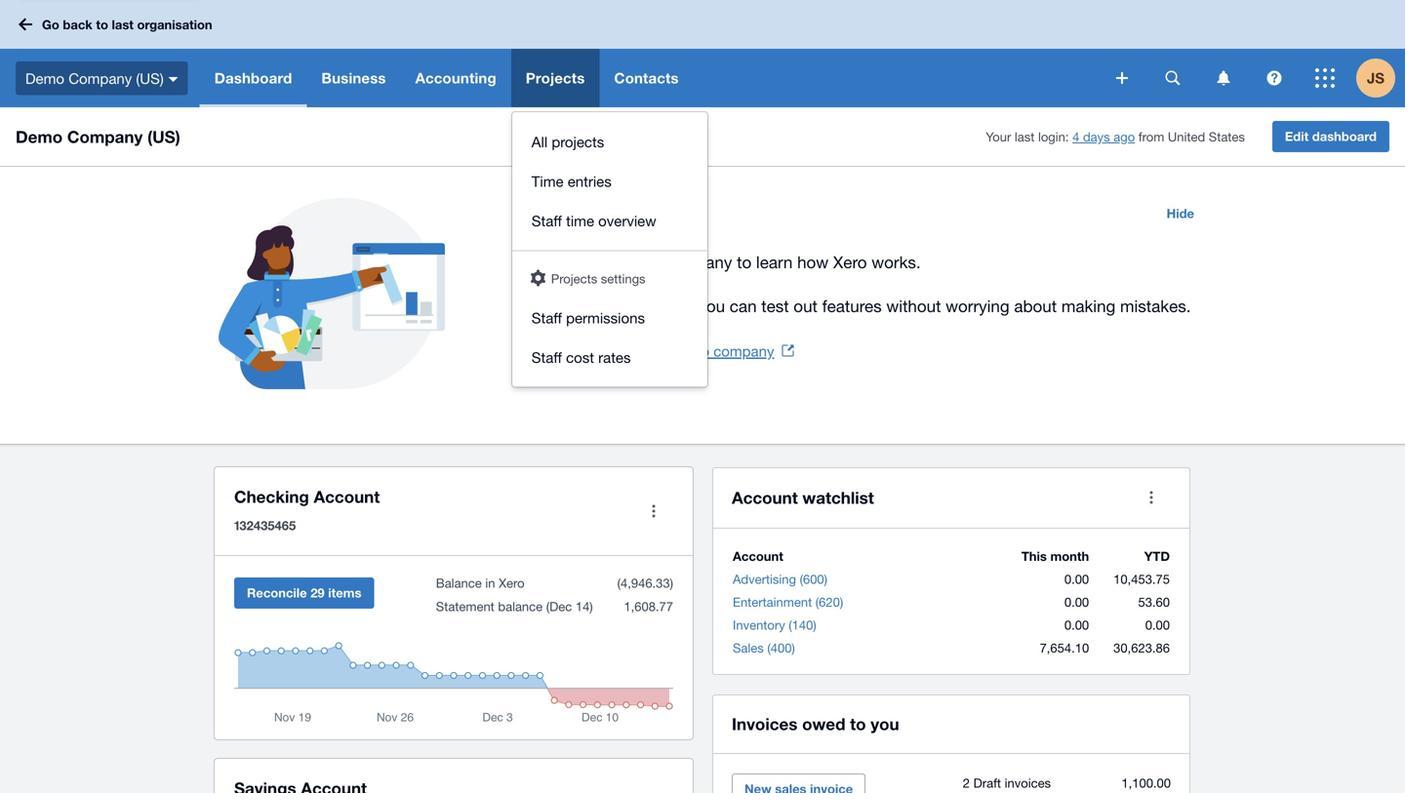 Task type: locate. For each thing, give the bounding box(es) containing it.
demo down go
[[25, 70, 64, 87]]

1 vertical spatial demo
[[672, 343, 710, 360]]

about left the
[[606, 343, 644, 360]]

1 horizontal spatial demo
[[672, 343, 710, 360]]

2 staff from the top
[[532, 309, 562, 327]]

0 horizontal spatial demo
[[617, 253, 659, 272]]

0.00
[[1065, 572, 1090, 587], [1065, 595, 1090, 610], [1065, 618, 1090, 633], [1146, 618, 1171, 633]]

projects up data
[[551, 271, 598, 287]]

1 horizontal spatial svg image
[[1218, 71, 1231, 85]]

svg image down organisation
[[169, 77, 178, 82]]

accounting button
[[401, 49, 511, 107]]

how
[[798, 253, 829, 272]]

company down go back to last organisation "link"
[[69, 70, 132, 87]]

1 vertical spatial demo company (us)
[[16, 127, 180, 146]]

group containing all projects
[[512, 112, 708, 387]]

time entries
[[532, 173, 612, 190]]

1,100.00 link
[[1122, 776, 1172, 791]]

intro banner body element
[[527, 249, 1207, 320]]

account watchlist link
[[732, 484, 874, 512]]

settings
[[601, 271, 646, 287]]

1 staff from the top
[[532, 212, 562, 229]]

(us)
[[136, 70, 164, 87], [147, 127, 180, 146]]

inventory (140) link
[[733, 618, 817, 633]]

to right back
[[96, 17, 108, 32]]

dashboard link
[[200, 49, 307, 107]]

month
[[1051, 549, 1090, 564]]

advertising (600)
[[733, 572, 828, 587]]

account left watchlist
[[732, 488, 798, 508]]

you
[[698, 297, 725, 316], [871, 715, 900, 734]]

staff inside staff permissions link
[[532, 309, 562, 327]]

demo company (us)
[[25, 70, 164, 87], [16, 127, 180, 146]]

1 vertical spatial xero
[[834, 253, 867, 272]]

entries
[[568, 173, 612, 190]]

about left the "making" in the right of the page
[[1015, 297, 1057, 316]]

0 vertical spatial company
[[664, 253, 733, 272]]

1 vertical spatial you
[[871, 715, 900, 734]]

staff inside staff cost rates link
[[532, 349, 562, 366]]

hide button
[[1156, 198, 1207, 229]]

svg image
[[19, 18, 32, 31], [1166, 71, 1181, 85], [1268, 71, 1282, 85], [169, 77, 178, 82]]

demo inside intro banner body 'element'
[[617, 253, 659, 272]]

0 vertical spatial demo
[[617, 253, 659, 272]]

advertising
[[733, 572, 797, 587]]

projects inside dropdown button
[[526, 69, 585, 87]]

fictional
[[614, 297, 671, 316]]

edit dashboard button
[[1273, 121, 1390, 152]]

svg image up united
[[1166, 71, 1181, 85]]

demo right the our at the left top of page
[[617, 253, 659, 272]]

js
[[1368, 69, 1385, 87]]

company left opens in a new tab "icon"
[[714, 343, 775, 360]]

data
[[559, 297, 592, 316]]

1 horizontal spatial you
[[871, 715, 900, 734]]

company inside popup button
[[69, 70, 132, 87]]

projects up all projects
[[526, 69, 585, 87]]

statement balance (dec 14)
[[436, 599, 593, 615]]

2 horizontal spatial svg image
[[1316, 68, 1336, 88]]

to inside intro banner body 'element'
[[737, 253, 752, 272]]

inventory
[[733, 618, 786, 633]]

checking
[[234, 487, 309, 507]]

svg image left go
[[19, 18, 32, 31]]

0 horizontal spatial svg image
[[1117, 72, 1129, 84]]

132435465
[[234, 518, 296, 534]]

last right back
[[112, 17, 134, 32]]

1 vertical spatial about
[[606, 343, 644, 360]]

balance
[[498, 599, 543, 615]]

draft
[[974, 776, 1002, 791]]

sales
[[733, 641, 764, 656]]

edit
[[1286, 129, 1309, 144]]

last right your
[[1015, 129, 1035, 144]]

business
[[322, 69, 386, 87]]

projects for projects
[[526, 69, 585, 87]]

group
[[512, 112, 708, 387]]

xero right 'in'
[[499, 576, 525, 591]]

staff left time in the top of the page
[[532, 212, 562, 229]]

0.00 link for 0.00
[[1065, 618, 1090, 633]]

know
[[593, 202, 646, 226]]

0 vertical spatial company
[[69, 70, 132, 87]]

staff up the learn
[[532, 309, 562, 327]]

back
[[63, 17, 93, 32]]

7,654.10
[[1040, 641, 1090, 656]]

explore our demo company to learn how xero works.
[[527, 253, 921, 272]]

demo inside popup button
[[25, 70, 64, 87]]

you right the owed on the right of page
[[871, 715, 900, 734]]

0.00 for 10,453.75
[[1065, 572, 1090, 587]]

1 vertical spatial company
[[714, 343, 775, 360]]

company
[[69, 70, 132, 87], [67, 127, 143, 146]]

xero right know
[[652, 202, 697, 226]]

you inside intro banner body 'element'
[[698, 297, 725, 316]]

company down 'demo company (us)' popup button
[[67, 127, 143, 146]]

0 vertical spatial demo
[[25, 70, 64, 87]]

to inside go back to last organisation "link"
[[96, 17, 108, 32]]

more
[[568, 343, 602, 360]]

2 vertical spatial staff
[[532, 349, 562, 366]]

xero inside intro banner body 'element'
[[834, 253, 867, 272]]

10,453.75
[[1114, 572, 1171, 587]]

to right get
[[567, 202, 587, 226]]

invoices owed to you link
[[732, 711, 900, 738]]

get to know xero
[[527, 202, 697, 226]]

banner
[[0, 0, 1406, 387]]

projects inside group
[[551, 271, 598, 287]]

0 horizontal spatial about
[[606, 343, 644, 360]]

7,654.10 link
[[1040, 641, 1090, 656]]

(us) down the 'go back to last organisation'
[[136, 70, 164, 87]]

0 vertical spatial (us)
[[136, 70, 164, 87]]

staff
[[532, 212, 562, 229], [532, 309, 562, 327], [532, 349, 562, 366]]

svg image up states
[[1218, 71, 1231, 85]]

last
[[112, 17, 134, 32], [1015, 129, 1035, 144]]

demo company (us) down 'demo company (us)' popup button
[[16, 127, 180, 146]]

contacts
[[615, 69, 679, 87]]

0 vertical spatial demo company (us)
[[25, 70, 164, 87]]

0 vertical spatial about
[[1015, 297, 1057, 316]]

(us) down 'demo company (us)' popup button
[[147, 127, 180, 146]]

united
[[1169, 129, 1206, 144]]

to right the owed on the right of page
[[851, 715, 867, 734]]

watchlist
[[803, 488, 874, 508]]

your
[[986, 129, 1012, 144]]

29
[[311, 586, 325, 601]]

company up so
[[664, 253, 733, 272]]

staff left cost
[[532, 349, 562, 366]]

svg image
[[1316, 68, 1336, 88], [1218, 71, 1231, 85], [1117, 72, 1129, 84]]

0 horizontal spatial xero
[[499, 576, 525, 591]]

all projects
[[532, 133, 605, 150]]

demo company (us) down back
[[25, 70, 164, 87]]

works.
[[872, 253, 921, 272]]

1 horizontal spatial about
[[1015, 297, 1057, 316]]

you right so
[[698, 297, 725, 316]]

the
[[527, 297, 555, 316]]

1 horizontal spatial xero
[[652, 202, 697, 226]]

svg image up 'ago'
[[1117, 72, 1129, 84]]

projects for projects settings
[[551, 271, 598, 287]]

53.60
[[1139, 595, 1171, 610]]

rates
[[599, 349, 631, 366]]

staff permissions
[[532, 309, 645, 327]]

staff inside staff time overview link
[[532, 212, 562, 229]]

0 horizontal spatial last
[[112, 17, 134, 32]]

0 horizontal spatial you
[[698, 297, 725, 316]]

time
[[566, 212, 595, 229]]

(400)
[[768, 641, 795, 656]]

reconcile 29 items button
[[234, 578, 374, 609]]

1 vertical spatial last
[[1015, 129, 1035, 144]]

to left learn in the right top of the page
[[737, 253, 752, 272]]

staff for staff permissions
[[532, 309, 562, 327]]

entertainment
[[733, 595, 812, 610]]

without
[[887, 297, 942, 316]]

svg image left js
[[1316, 68, 1336, 88]]

(us) inside popup button
[[136, 70, 164, 87]]

1 vertical spatial projects
[[551, 271, 598, 287]]

1 vertical spatial company
[[67, 127, 143, 146]]

ytd
[[1145, 549, 1171, 564]]

so
[[676, 297, 694, 316]]

account
[[314, 487, 380, 507], [732, 488, 798, 508], [733, 549, 784, 564]]

entertainment (620) link
[[733, 595, 844, 610]]

learn
[[527, 343, 564, 360]]

0.00 link
[[1065, 572, 1090, 587], [1065, 595, 1090, 610], [1065, 618, 1090, 633], [1146, 618, 1171, 633]]

svg image inside go back to last organisation "link"
[[19, 18, 32, 31]]

2 horizontal spatial xero
[[834, 253, 867, 272]]

xero right how
[[834, 253, 867, 272]]

1 vertical spatial staff
[[532, 309, 562, 327]]

3 staff from the top
[[532, 349, 562, 366]]

0 vertical spatial you
[[698, 297, 725, 316]]

svg image inside 'demo company (us)' popup button
[[169, 77, 178, 82]]

hide
[[1167, 206, 1195, 221]]

0 vertical spatial last
[[112, 17, 134, 32]]

demo
[[25, 70, 64, 87], [16, 127, 63, 146]]

0 vertical spatial staff
[[532, 212, 562, 229]]

list box
[[512, 112, 708, 387]]

js button
[[1357, 49, 1406, 107]]

demo right the
[[672, 343, 710, 360]]

items
[[328, 586, 362, 601]]

demo down 'demo company (us)' popup button
[[16, 127, 63, 146]]

0 vertical spatial projects
[[526, 69, 585, 87]]

xero
[[652, 202, 697, 226], [834, 253, 867, 272], [499, 576, 525, 591]]

this
[[1022, 549, 1047, 564]]

1 horizontal spatial last
[[1015, 129, 1035, 144]]

account up advertising
[[733, 549, 784, 564]]



Task type: describe. For each thing, give the bounding box(es) containing it.
demo company (us) button
[[0, 49, 200, 107]]

sales (400)
[[733, 641, 795, 656]]

header image
[[531, 270, 546, 287]]

cost
[[566, 349, 595, 366]]

staff cost rates link
[[512, 338, 708, 377]]

person setting up the dashboard image
[[137, 198, 527, 413]]

balance in xero
[[436, 576, 525, 591]]

go back to last organisation
[[42, 17, 212, 32]]

1 vertical spatial demo
[[16, 127, 63, 146]]

30,623.86
[[1114, 641, 1171, 656]]

business button
[[307, 49, 401, 107]]

overview
[[599, 212, 657, 229]]

worrying
[[946, 297, 1010, 316]]

features
[[823, 297, 882, 316]]

making
[[1062, 297, 1116, 316]]

learn more about the demo company
[[527, 343, 775, 360]]

1 vertical spatial (us)
[[147, 127, 180, 146]]

10,453.75 link
[[1114, 572, 1171, 587]]

account watchlist
[[732, 488, 874, 508]]

company inside intro banner body 'element'
[[664, 253, 733, 272]]

staff time overview link
[[512, 201, 708, 241]]

0.00 for 0.00
[[1065, 618, 1090, 633]]

accounting
[[416, 69, 497, 87]]

2
[[963, 776, 970, 791]]

0 vertical spatial xero
[[652, 202, 697, 226]]

account for account
[[733, 549, 784, 564]]

permissions
[[566, 309, 645, 327]]

organisation
[[137, 17, 212, 32]]

invoices owed to you
[[732, 715, 900, 734]]

projects button
[[511, 49, 600, 107]]

the data is fictional so you can test out features without worrying about making mistakes.
[[527, 297, 1192, 316]]

explore
[[527, 253, 583, 272]]

0.00 link for 53.60
[[1065, 595, 1090, 610]]

is
[[597, 297, 609, 316]]

learn
[[757, 253, 793, 272]]

account for account watchlist
[[732, 488, 798, 508]]

days
[[1084, 129, 1111, 144]]

banner containing dashboard
[[0, 0, 1406, 387]]

projects settings
[[551, 271, 646, 287]]

this month
[[1022, 549, 1090, 564]]

all projects link
[[512, 122, 708, 162]]

(600)
[[800, 572, 828, 587]]

(620)
[[816, 595, 844, 610]]

our
[[588, 253, 612, 272]]

to inside invoices owed to you link
[[851, 715, 867, 734]]

from
[[1139, 129, 1165, 144]]

svg image up edit dashboard 'button'
[[1268, 71, 1282, 85]]

dashboard
[[215, 69, 292, 87]]

1,100.00
[[1122, 776, 1172, 791]]

demo company (us) inside 'demo company (us)' popup button
[[25, 70, 164, 87]]

time
[[532, 173, 564, 190]]

account right the checking
[[314, 487, 380, 507]]

invoices
[[732, 715, 798, 734]]

login:
[[1039, 129, 1070, 144]]

list box containing all projects
[[512, 112, 708, 387]]

statement
[[436, 599, 495, 615]]

manage menu toggle image
[[635, 492, 674, 531]]

(4,946.33)
[[618, 576, 674, 591]]

balance
[[436, 576, 482, 591]]

2 draft invoices
[[963, 776, 1052, 791]]

invoices
[[1005, 776, 1052, 791]]

staff for staff time overview
[[532, 212, 562, 229]]

all
[[532, 133, 548, 150]]

get
[[527, 202, 562, 226]]

out
[[794, 297, 818, 316]]

sales (400) link
[[733, 641, 795, 656]]

0.00 link for 10,453.75
[[1065, 572, 1090, 587]]

14)
[[576, 599, 593, 615]]

about inside intro banner body 'element'
[[1015, 297, 1057, 316]]

last inside "link"
[[112, 17, 134, 32]]

accounts watchlist options image
[[1132, 478, 1172, 517]]

states
[[1209, 129, 1246, 144]]

(dec
[[546, 599, 572, 615]]

go
[[42, 17, 59, 32]]

test
[[762, 297, 789, 316]]

1,608.77
[[621, 599, 674, 615]]

go back to last organisation link
[[12, 7, 224, 42]]

2 vertical spatial xero
[[499, 576, 525, 591]]

entertainment (620)
[[733, 595, 844, 610]]

in
[[486, 576, 495, 591]]

mistakes.
[[1121, 297, 1192, 316]]

inventory (140)
[[733, 618, 817, 633]]

contacts button
[[600, 49, 694, 107]]

staff for staff cost rates
[[532, 349, 562, 366]]

projects
[[552, 133, 605, 150]]

0.00 for 53.60
[[1065, 595, 1090, 610]]

opens in a new tab image
[[782, 345, 794, 357]]

staff time overview
[[532, 212, 657, 229]]

53.60 link
[[1139, 595, 1171, 610]]

4 days ago button
[[1073, 129, 1136, 145]]

edit dashboard
[[1286, 129, 1378, 144]]

advertising (600) link
[[733, 572, 828, 587]]

ago
[[1114, 129, 1136, 144]]



Task type: vqa. For each thing, say whether or not it's contained in the screenshot.
the bottom Demo
yes



